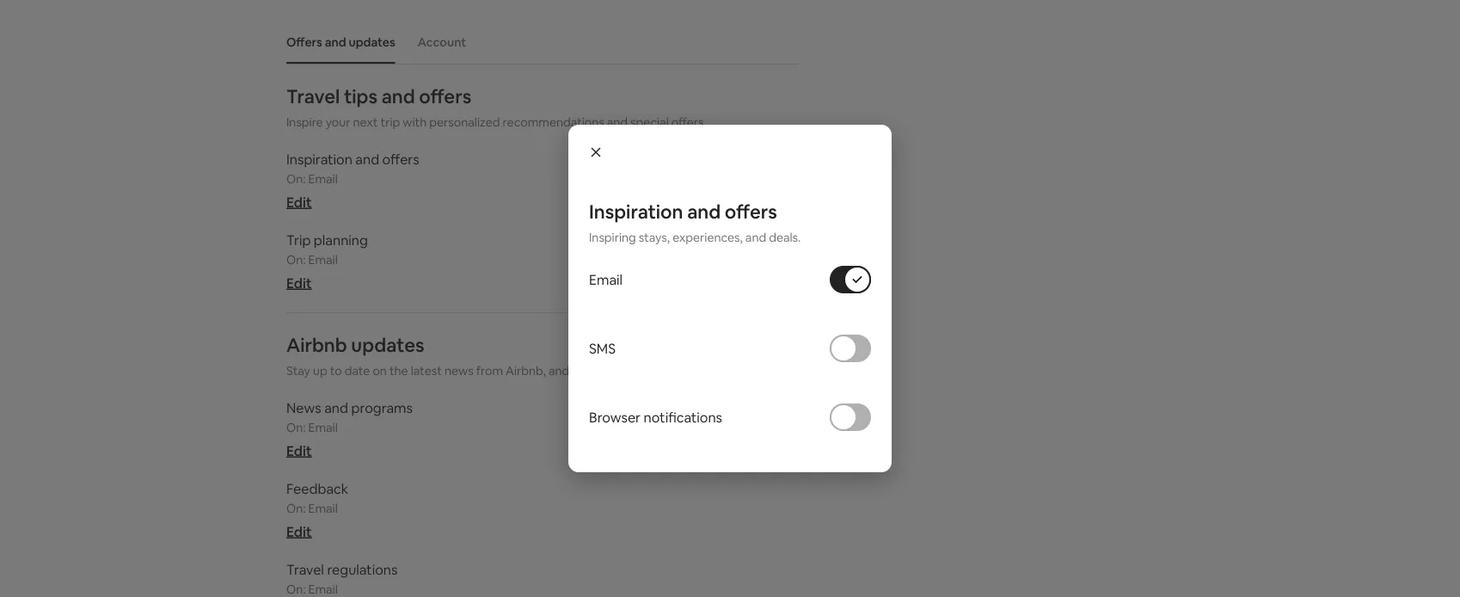 Task type: locate. For each thing, give the bounding box(es) containing it.
offers down trip
[[382, 150, 420, 168]]

travel
[[286, 84, 340, 108], [286, 560, 324, 578]]

1 travel from the top
[[286, 84, 340, 108]]

updates up on
[[351, 333, 425, 357]]

edit button up the feedback
[[286, 442, 312, 459]]

and right news
[[325, 399, 348, 416]]

can
[[682, 363, 702, 379]]

4 edit button from the top
[[286, 523, 312, 540]]

news
[[286, 399, 322, 416]]

latest
[[411, 363, 442, 379]]

4 on: from the top
[[286, 501, 306, 516]]

0 vertical spatial offers
[[419, 84, 472, 108]]

edit down the feedback
[[286, 523, 312, 540]]

updates
[[349, 34, 395, 50], [351, 333, 425, 357]]

edit button for trip
[[286, 274, 312, 292]]

edit button down trip
[[286, 274, 312, 292]]

and right 'offers'
[[325, 34, 346, 50]]

inspiration inside inspiration and offers on: email edit
[[286, 150, 353, 168]]

1 vertical spatial offers
[[382, 150, 420, 168]]

3 edit from the top
[[286, 442, 312, 459]]

edit button
[[286, 193, 312, 211], [286, 274, 312, 292], [286, 442, 312, 459], [286, 523, 312, 540]]

offers up personalized
[[419, 84, 472, 108]]

0 horizontal spatial inspiration
[[286, 150, 353, 168]]

offers and updates tab panel
[[286, 84, 799, 597]]

email down planning
[[308, 252, 338, 268]]

inspiration
[[286, 150, 353, 168], [589, 199, 683, 224]]

on: down the feedback
[[286, 501, 306, 516]]

browser
[[589, 408, 641, 426]]

to
[[330, 363, 342, 379]]

inspiration for inspiration and offers inspiring stays, experiences, and deals.
[[589, 199, 683, 224]]

edit button down the feedback
[[286, 523, 312, 540]]

1 edit button from the top
[[286, 193, 312, 211]]

tab list
[[278, 21, 799, 64]]

edit inside feedback on: email edit
[[286, 523, 312, 540]]

travel for tips
[[286, 84, 340, 108]]

1 edit from the top
[[286, 193, 312, 211]]

updates up tips
[[349, 34, 395, 50]]

programs
[[351, 399, 413, 416]]

feedback on: email edit
[[286, 480, 349, 540]]

offers up deals.
[[725, 199, 777, 224]]

next
[[353, 114, 378, 130]]

offers for inspiration and offers inspiring stays, experiences, and deals.
[[725, 199, 777, 224]]

planning
[[314, 231, 368, 249]]

email down news
[[308, 420, 338, 435]]

on:
[[286, 171, 306, 187], [286, 252, 306, 268], [286, 420, 306, 435], [286, 501, 306, 516]]

on: inside trip planning on: email edit
[[286, 252, 306, 268]]

1 on: from the top
[[286, 171, 306, 187]]

feedback
[[286, 480, 349, 497]]

updates inside airbnb updates stay up to date on the latest news from airbnb, and let us know how we can improve.
[[351, 333, 425, 357]]

inspiration up stays,
[[589, 199, 683, 224]]

on
[[373, 363, 387, 379]]

let
[[572, 363, 587, 379]]

edit button for news
[[286, 442, 312, 459]]

offers inside the travel tips and offers inspire your next trip with personalized recommendations and special offers.
[[419, 84, 472, 108]]

0 vertical spatial updates
[[349, 34, 395, 50]]

your
[[326, 114, 350, 130]]

4 edit from the top
[[286, 523, 312, 540]]

email inside inspiration and offers dialog
[[589, 271, 623, 288]]

on: down trip
[[286, 252, 306, 268]]

3 on: from the top
[[286, 420, 306, 435]]

trip
[[381, 114, 400, 130]]

email down the feedback
[[308, 501, 338, 516]]

travel tips and offers inspire your next trip with personalized recommendations and special offers.
[[286, 84, 707, 130]]

email down your
[[308, 171, 338, 187]]

edit inside trip planning on: email edit
[[286, 274, 312, 292]]

airbnb,
[[506, 363, 546, 379]]

airbnb
[[286, 333, 347, 357]]

up
[[313, 363, 327, 379]]

offers
[[419, 84, 472, 108], [382, 150, 420, 168], [725, 199, 777, 224]]

edit inside news and programs on: email edit
[[286, 442, 312, 459]]

improve.
[[705, 363, 753, 379]]

3 edit button from the top
[[286, 442, 312, 459]]

2 edit button from the top
[[286, 274, 312, 292]]

trip planning on: email edit
[[286, 231, 368, 292]]

edit up the feedback
[[286, 442, 312, 459]]

offers for inspiration and offers on: email edit
[[382, 150, 420, 168]]

inspire
[[286, 114, 323, 130]]

email
[[308, 171, 338, 187], [308, 252, 338, 268], [589, 271, 623, 288], [308, 420, 338, 435], [308, 501, 338, 516]]

from
[[476, 363, 503, 379]]

inspiration down inspire
[[286, 150, 353, 168]]

email down the inspiring
[[589, 271, 623, 288]]

and down next
[[356, 150, 379, 168]]

edit up trip
[[286, 193, 312, 211]]

2 travel from the top
[[286, 560, 324, 578]]

0 vertical spatial travel
[[286, 84, 340, 108]]

inspiring
[[589, 230, 636, 245]]

edit button up trip
[[286, 193, 312, 211]]

edit button for feedback
[[286, 523, 312, 540]]

regulations
[[327, 560, 398, 578]]

on: down inspire
[[286, 171, 306, 187]]

travel up inspire
[[286, 84, 340, 108]]

2 edit from the top
[[286, 274, 312, 292]]

2 vertical spatial offers
[[725, 199, 777, 224]]

email inside trip planning on: email edit
[[308, 252, 338, 268]]

and left 'special'
[[607, 114, 628, 130]]

travel inside the travel tips and offers inspire your next trip with personalized recommendations and special offers.
[[286, 84, 340, 108]]

offers inside "inspiration and offers inspiring stays, experiences, and deals."
[[725, 199, 777, 224]]

news
[[445, 363, 474, 379]]

account button
[[409, 26, 475, 59]]

airbnb updates stay up to date on the latest news from airbnb, and let us know how we can improve.
[[286, 333, 753, 379]]

1 horizontal spatial inspiration
[[589, 199, 683, 224]]

and left let
[[549, 363, 570, 379]]

0 vertical spatial inspiration
[[286, 150, 353, 168]]

us
[[589, 363, 602, 379]]

how
[[637, 363, 661, 379]]

edit
[[286, 193, 312, 211], [286, 274, 312, 292], [286, 442, 312, 459], [286, 523, 312, 540]]

2 on: from the top
[[286, 252, 306, 268]]

offers inside inspiration and offers on: email edit
[[382, 150, 420, 168]]

inspiration inside "inspiration and offers inspiring stays, experiences, and deals."
[[589, 199, 683, 224]]

and inside offers and updates button
[[325, 34, 346, 50]]

and
[[325, 34, 346, 50], [382, 84, 415, 108], [607, 114, 628, 130], [356, 150, 379, 168], [688, 199, 721, 224], [746, 230, 767, 245], [549, 363, 570, 379], [325, 399, 348, 416]]

1 vertical spatial travel
[[286, 560, 324, 578]]

email inside inspiration and offers on: email edit
[[308, 171, 338, 187]]

edit down trip
[[286, 274, 312, 292]]

and up trip
[[382, 84, 415, 108]]

on: down news
[[286, 420, 306, 435]]

travel left regulations
[[286, 560, 324, 578]]

1 vertical spatial inspiration
[[589, 199, 683, 224]]

know
[[604, 363, 634, 379]]

1 vertical spatial updates
[[351, 333, 425, 357]]



Task type: describe. For each thing, give the bounding box(es) containing it.
email inside feedback on: email edit
[[308, 501, 338, 516]]

inspiration and offers inspiring stays, experiences, and deals.
[[589, 199, 801, 245]]

trip
[[286, 231, 311, 249]]

travel regulations
[[286, 560, 398, 578]]

travel for regulations
[[286, 560, 324, 578]]

and inside news and programs on: email edit
[[325, 399, 348, 416]]

notifications
[[644, 408, 723, 426]]

email inside news and programs on: email edit
[[308, 420, 338, 435]]

and up experiences,
[[688, 199, 721, 224]]

offers
[[286, 34, 322, 50]]

we
[[663, 363, 680, 379]]

offers and updates button
[[278, 26, 404, 59]]

offers and updates
[[286, 34, 395, 50]]

tab list containing offers and updates
[[278, 21, 799, 64]]

recommendations
[[503, 114, 605, 130]]

special
[[631, 114, 669, 130]]

stay
[[286, 363, 311, 379]]

edit inside inspiration and offers on: email edit
[[286, 193, 312, 211]]

and inside airbnb updates stay up to date on the latest news from airbnb, and let us know how we can improve.
[[549, 363, 570, 379]]

on: inside feedback on: email edit
[[286, 501, 306, 516]]

deals.
[[769, 230, 801, 245]]

notifications element
[[278, 21, 799, 597]]

personalized
[[430, 114, 500, 130]]

date
[[345, 363, 370, 379]]

updates inside button
[[349, 34, 395, 50]]

sms
[[589, 339, 616, 357]]

news and programs on: email edit
[[286, 399, 413, 459]]

experiences,
[[673, 230, 743, 245]]

and inside inspiration and offers on: email edit
[[356, 150, 379, 168]]

edit button for inspiration
[[286, 193, 312, 211]]

offers.
[[672, 114, 707, 130]]

tips
[[344, 84, 378, 108]]

the
[[390, 363, 408, 379]]

browser notifications
[[589, 408, 723, 426]]

account
[[418, 34, 466, 50]]

and left deals.
[[746, 230, 767, 245]]

inspiration for inspiration and offers on: email edit
[[286, 150, 353, 168]]

stays,
[[639, 230, 670, 245]]

on: inside inspiration and offers on: email edit
[[286, 171, 306, 187]]

inspiration and offers on: email edit
[[286, 150, 420, 211]]

inspiration and offers dialog
[[569, 125, 892, 472]]

with
[[403, 114, 427, 130]]

on: inside news and programs on: email edit
[[286, 420, 306, 435]]



Task type: vqa. For each thing, say whether or not it's contained in the screenshot.
'cabins' on the left top of the page
no



